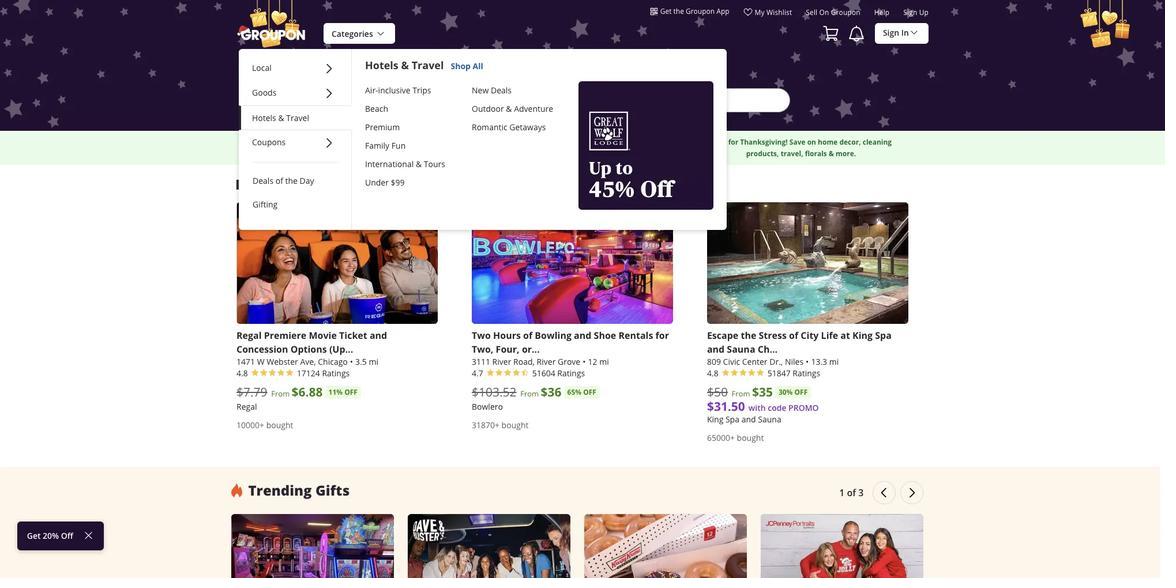 Task type: locate. For each thing, give the bounding box(es) containing it.
1 of 3
[[840, 487, 864, 500]]

outdoor & adventure link
[[472, 100, 565, 118]]

51604
[[532, 368, 555, 379]]

0 horizontal spatial hotels
[[252, 113, 276, 123]]

travel up '10%'
[[286, 113, 309, 123]]

chicago, il button
[[521, 54, 645, 79]]

0 horizontal spatial more.
[[397, 137, 417, 147]]

& inside holidays are here! save on gifts, activities, flowers & more.
[[667, 137, 673, 147]]

off right 30%
[[795, 388, 808, 397]]

1 4.8 from the left
[[237, 368, 248, 379]]

the
[[674, 6, 684, 16], [285, 175, 298, 186], [741, 329, 757, 342]]

groupon right search
[[587, 94, 620, 105]]

concession
[[237, 343, 288, 356]]

goods link
[[252, 87, 277, 98]]

0 horizontal spatial for
[[656, 329, 669, 342]]

1 • from the left
[[350, 356, 353, 367]]

sign left up
[[904, 8, 918, 17]]

1 vertical spatial hotels & travel
[[252, 113, 309, 123]]

3 from from the left
[[732, 389, 750, 399]]

king
[[853, 329, 873, 342], [707, 414, 724, 425]]

 image inside 'categories' element
[[579, 81, 714, 210]]

1 vertical spatial sign
[[883, 27, 900, 38]]

ratings down grove
[[558, 368, 585, 379]]

movie
[[309, 329, 337, 342]]

0 horizontal spatial king
[[707, 414, 724, 425]]

holidays are here! save on gifts, activities, flowers & more. link
[[488, 136, 678, 160]]

2 horizontal spatial from
[[732, 389, 750, 399]]

from for $35
[[732, 389, 750, 399]]

0 vertical spatial sauna
[[727, 343, 756, 356]]

regal down $7.79 on the left
[[237, 401, 257, 412]]

0 horizontal spatial hotels & travel
[[252, 113, 309, 123]]

bought right 10000+
[[266, 420, 293, 431]]

& up air-inclusive trips
[[401, 58, 409, 73]]

of left city
[[789, 329, 799, 342]]

1 vertical spatial get
[[275, 137, 288, 147]]

hotels up coupons
[[252, 113, 276, 123]]

bought right 31870+
[[502, 420, 529, 431]]

1 vertical spatial hotels
[[252, 113, 276, 123]]

hotels & travel up coupons "link"
[[252, 113, 309, 123]]

0 horizontal spatial the
[[285, 175, 298, 186]]

on left gifts,
[[575, 137, 584, 147]]

of inside escape the stress of city life at king spa and sauna ch... 809 civic center dr., niles • 13.3 mi
[[789, 329, 799, 342]]

spa up 65000+ bought
[[726, 414, 740, 425]]

of left day
[[276, 175, 283, 186]]

 image
[[579, 81, 714, 210]]

2 save from the left
[[790, 137, 806, 147]]

save up 'travel,'
[[790, 137, 806, 147]]

mi right '12'
[[600, 356, 609, 367]]

get inside 'get 10% off activities, beauty, and more. promo'
[[275, 137, 288, 147]]

2 horizontal spatial mi
[[829, 356, 839, 367]]

off right 20%
[[61, 531, 73, 542]]

Search Groupon search field
[[375, 88, 790, 113]]

chicago,
[[521, 54, 601, 78]]

sign up
[[904, 8, 929, 17]]

0 vertical spatial deals
[[491, 85, 512, 96]]

sauna down code
[[758, 414, 782, 425]]

mi right 3.5
[[369, 356, 378, 367]]

inclusive
[[378, 85, 411, 96]]

• inside the regal premiere movie ticket and concession options (up... 1471 w webster ave, chicago • 3.5 mi
[[350, 356, 353, 367]]

1 vertical spatial sauna
[[758, 414, 782, 425]]

river down four,
[[492, 356, 511, 367]]

1 ratings from the left
[[322, 368, 350, 379]]

0 vertical spatial off
[[305, 137, 316, 147]]

65000+
[[707, 433, 735, 444]]

more. inside 'get 10% off activities, beauty, and more. promo'
[[397, 137, 417, 147]]

hotels & travel
[[365, 58, 444, 73], [252, 113, 309, 123]]

$6.88
[[292, 384, 323, 401]]

outdoor
[[472, 103, 504, 114]]

there,
[[254, 175, 298, 194]]

for inside prep for thanksgiving! save on home decor, cleaning products, travel, florals & more.
[[728, 137, 739, 147]]

1 horizontal spatial off
[[305, 137, 316, 147]]

2 4.8 from the left
[[707, 368, 719, 379]]

2 mi from the left
[[600, 356, 609, 367]]

from inside from $35
[[732, 389, 750, 399]]

more. inside prep for thanksgiving! save on home decor, cleaning products, travel, florals & more.
[[836, 149, 856, 158]]

save inside prep for thanksgiving! save on home decor, cleaning products, travel, florals & more.
[[790, 137, 806, 147]]

king up 65000+
[[707, 414, 724, 425]]

1 vertical spatial promo
[[789, 403, 819, 414]]

from for $6.88
[[271, 389, 290, 399]]

get left app
[[660, 6, 672, 16]]

4.7
[[472, 368, 483, 379]]

on inside prep for thanksgiving! save on home decor, cleaning products, travel, florals & more.
[[808, 137, 816, 147]]

• inside escape the stress of city life at king spa and sauna ch... 809 civic center dr., niles • 13.3 mi
[[806, 356, 809, 367]]

1 vertical spatial spa
[[726, 414, 740, 425]]

help link
[[875, 8, 890, 21]]

1 mi from the left
[[369, 356, 378, 367]]

international & tours link
[[365, 155, 458, 173]]

1 horizontal spatial hotels & travel
[[365, 58, 444, 73]]

and down 'premium'
[[382, 137, 395, 147]]

from left the $36
[[521, 389, 539, 399]]

options
[[291, 343, 327, 356]]

0 vertical spatial for
[[728, 137, 739, 147]]

promo down beauty,
[[351, 149, 377, 158]]

get left 20%
[[27, 531, 41, 542]]

travel,
[[781, 149, 803, 158]]

deals right hi
[[253, 175, 274, 186]]

0 horizontal spatial ratings
[[322, 368, 350, 379]]

two
[[472, 329, 491, 342]]

get inside button
[[660, 6, 672, 16]]

mi inside two hours of bowling and shoe rentals for two, four, or... 3111 river road, river grove • 12 mi
[[600, 356, 609, 367]]

1 horizontal spatial travel
[[412, 58, 444, 73]]

bought down $31.50 with code promo king spa and sauna
[[737, 433, 764, 444]]

hotels up air-
[[365, 58, 399, 73]]

1 horizontal spatial promo
[[789, 403, 819, 414]]

0 vertical spatial travel
[[412, 58, 444, 73]]

hotels & travel up air-inclusive trips
[[365, 58, 444, 73]]

more. inside holidays are here! save on gifts, activities, flowers & more.
[[573, 149, 593, 158]]

adventure
[[514, 103, 553, 114]]

from
[[271, 389, 290, 399], [521, 389, 539, 399], [732, 389, 750, 399]]

0 horizontal spatial bought
[[266, 420, 293, 431]]

coupons link
[[252, 137, 286, 148]]

and left shoe
[[574, 329, 592, 342]]

the for escape
[[741, 329, 757, 342]]

0 vertical spatial hotels & travel
[[365, 58, 444, 73]]

3 mi from the left
[[829, 356, 839, 367]]

1 vertical spatial deals
[[253, 175, 274, 186]]

65%
[[567, 388, 582, 397]]

air-
[[365, 85, 378, 96]]

thanksgiving!
[[740, 137, 788, 147]]

& inside button
[[278, 113, 284, 123]]

3 ratings from the left
[[793, 368, 821, 379]]

the left day
[[285, 175, 298, 186]]

0 horizontal spatial travel
[[286, 113, 309, 123]]

get for get 20% off
[[27, 531, 41, 542]]

deals of the day
[[253, 175, 314, 186]]

1 horizontal spatial mi
[[600, 356, 609, 367]]

river up 51604
[[537, 356, 556, 367]]

1 save from the left
[[557, 137, 573, 147]]

0 horizontal spatial off
[[61, 531, 73, 542]]

1 vertical spatial regal
[[237, 401, 257, 412]]

bought for $36
[[502, 420, 529, 431]]

at
[[841, 329, 850, 342]]

0 horizontal spatial deals
[[253, 175, 274, 186]]

1 horizontal spatial more.
[[573, 149, 593, 158]]

river
[[492, 356, 511, 367], [537, 356, 556, 367]]

2 • from the left
[[583, 356, 586, 367]]

activities,
[[605, 137, 638, 147]]

1 river from the left
[[492, 356, 511, 367]]

are
[[524, 137, 536, 147]]

more. down premium 'link'
[[397, 137, 417, 147]]

0 vertical spatial get
[[660, 6, 672, 16]]

0 horizontal spatial get
[[27, 531, 41, 542]]

off right '10%'
[[305, 137, 316, 147]]

31870+ bought
[[472, 420, 529, 431]]

0 horizontal spatial promo
[[351, 149, 377, 158]]

1 vertical spatial off
[[61, 531, 73, 542]]

1 horizontal spatial groupon
[[686, 6, 715, 16]]

0 horizontal spatial spa
[[726, 414, 740, 425]]

the for get
[[674, 6, 684, 16]]

• inside two hours of bowling and shoe rentals for two, four, or... 3111 river road, river grove • 12 mi
[[583, 356, 586, 367]]

1 horizontal spatial ratings
[[558, 368, 585, 379]]

spa inside escape the stress of city life at king spa and sauna ch... 809 civic center dr., niles • 13.3 mi
[[875, 329, 892, 342]]

and down with
[[742, 414, 756, 425]]

sign inside sign in button
[[883, 27, 900, 38]]

2 ratings from the left
[[558, 368, 585, 379]]

sign left in
[[883, 27, 900, 38]]

deals right new on the top of the page
[[491, 85, 512, 96]]

gifting link
[[253, 198, 338, 211]]

1 horizontal spatial bought
[[502, 420, 529, 431]]

premium
[[365, 122, 400, 132]]

Search Groupon search field
[[375, 54, 790, 131]]

3 • from the left
[[806, 356, 809, 367]]

travel up trips
[[412, 58, 444, 73]]

& down home
[[829, 149, 834, 158]]

1 horizontal spatial for
[[728, 137, 739, 147]]

ratings down chicago
[[322, 368, 350, 379]]

• left 3.5
[[350, 356, 353, 367]]

bought
[[266, 420, 293, 431], [502, 420, 529, 431], [737, 433, 764, 444]]

save inside holidays are here! save on gifts, activities, flowers & more.
[[557, 137, 573, 147]]

0 horizontal spatial •
[[350, 356, 353, 367]]

1 horizontal spatial save
[[790, 137, 806, 147]]

• left 13.3
[[806, 356, 809, 367]]

spa right at
[[875, 329, 892, 342]]

the inside escape the stress of city life at king spa and sauna ch... 809 civic center dr., niles • 13.3 mi
[[741, 329, 757, 342]]

more. down decor,
[[836, 149, 856, 158]]

ratings down the niles at the bottom right
[[793, 368, 821, 379]]

and up 809
[[707, 343, 725, 356]]

2 horizontal spatial ratings
[[793, 368, 821, 379]]

0 horizontal spatial mi
[[369, 356, 378, 367]]

bowlero
[[472, 401, 503, 412]]

hours
[[493, 329, 521, 342]]

2 horizontal spatial get
[[660, 6, 672, 16]]

goods button
[[239, 81, 351, 106]]

51847
[[768, 368, 791, 379]]

0 horizontal spatial sauna
[[727, 343, 756, 356]]

0 horizontal spatial 4.8
[[237, 368, 248, 379]]

1 horizontal spatial river
[[537, 356, 556, 367]]

1 horizontal spatial on
[[808, 137, 816, 147]]

for
[[728, 137, 739, 147], [656, 329, 669, 342]]

promo down 30% off
[[789, 403, 819, 414]]

& right flowers
[[667, 137, 673, 147]]

2 horizontal spatial off
[[795, 388, 808, 397]]

off right 11% at the bottom left of page
[[345, 388, 358, 397]]

0 vertical spatial the
[[674, 6, 684, 16]]

1 vertical spatial king
[[707, 414, 724, 425]]

beauty,
[[354, 137, 380, 147]]

sign for sign in
[[883, 27, 900, 38]]

groupon left app
[[686, 6, 715, 16]]

goods
[[252, 87, 277, 98]]

on right sell
[[820, 8, 829, 17]]

ratings for $6.88
[[322, 368, 350, 379]]

0 horizontal spatial river
[[492, 356, 511, 367]]

0 vertical spatial regal
[[237, 329, 262, 342]]

0 horizontal spatial sign
[[883, 27, 900, 38]]

0 horizontal spatial on
[[575, 137, 584, 147]]

3 off from the left
[[795, 388, 808, 397]]

2 regal from the top
[[237, 401, 257, 412]]

categories button
[[324, 23, 395, 44]]

coupons
[[252, 137, 286, 148]]

1 horizontal spatial sign
[[904, 8, 918, 17]]

2 horizontal spatial bought
[[737, 433, 764, 444]]

2 vertical spatial get
[[27, 531, 41, 542]]

off inside 'get 10% off activities, beauty, and more. promo'
[[305, 137, 316, 147]]

groupon image
[[237, 25, 308, 41]]

2 horizontal spatial more.
[[836, 149, 856, 158]]

sauna inside escape the stress of city life at king spa and sauna ch... 809 civic center dr., niles • 13.3 mi
[[727, 343, 756, 356]]

international & tours
[[365, 158, 445, 169]]

webster
[[267, 356, 298, 367]]

1 horizontal spatial sauna
[[758, 414, 782, 425]]

1 horizontal spatial king
[[853, 329, 873, 342]]

deals
[[491, 85, 512, 96], [253, 175, 274, 186]]

1 from from the left
[[271, 389, 290, 399]]

romantic getaways link
[[472, 118, 565, 137]]

travel inside button
[[286, 113, 309, 123]]

groupon
[[686, 6, 715, 16], [831, 8, 861, 17], [587, 94, 620, 105]]

1 horizontal spatial the
[[674, 6, 684, 16]]

trending
[[248, 481, 312, 500]]

4.8 down 1471
[[237, 368, 248, 379]]

the left stress
[[741, 329, 757, 342]]

niles
[[785, 356, 804, 367]]

and inside 'get 10% off activities, beauty, and more. promo'
[[382, 137, 395, 147]]

1 vertical spatial the
[[285, 175, 298, 186]]

1 horizontal spatial off
[[583, 388, 597, 397]]

on for prep for thanksgiving! save on home decor, cleaning products, travel, florals & more.
[[808, 137, 816, 147]]

rentals
[[619, 329, 653, 342]]

off for $6.88
[[345, 388, 358, 397]]

& up coupons "link"
[[278, 113, 284, 123]]

4.8 down 809
[[707, 368, 719, 379]]

0 vertical spatial sign
[[904, 8, 918, 17]]

1 vertical spatial travel
[[286, 113, 309, 123]]

florals
[[805, 149, 827, 158]]

hotels
[[365, 58, 399, 73], [252, 113, 276, 123]]

& up romantic getaways
[[506, 103, 512, 114]]

sign inside the sign up link
[[904, 8, 918, 17]]

groupon inside button
[[686, 6, 715, 16]]

get left '10%'
[[275, 137, 288, 147]]

activities,
[[318, 137, 352, 147]]

from up with
[[732, 389, 750, 399]]

regal up concession
[[237, 329, 262, 342]]

local
[[252, 62, 272, 73]]

2 off from the left
[[583, 388, 597, 397]]

on for holidays are here! save on gifts, activities, flowers & more.
[[575, 137, 584, 147]]

of up "or..." on the left bottom
[[523, 329, 533, 342]]

categories element
[[239, 49, 727, 230]]

0 horizontal spatial save
[[557, 137, 573, 147]]

2 from from the left
[[521, 389, 539, 399]]

off for $35
[[795, 388, 808, 397]]

the inside button
[[674, 6, 684, 16]]

0 horizontal spatial off
[[345, 388, 358, 397]]

regal for regal premiere movie ticket and concession options (up... 1471 w webster ave, chicago • 3.5 mi
[[237, 329, 262, 342]]

2 horizontal spatial the
[[741, 329, 757, 342]]

0 vertical spatial king
[[853, 329, 873, 342]]

2 horizontal spatial groupon
[[831, 8, 861, 17]]

for right rentals
[[656, 329, 669, 342]]

0 horizontal spatial from
[[271, 389, 290, 399]]

bought for $6.88
[[266, 420, 293, 431]]

code
[[768, 403, 787, 414]]

the left app
[[674, 6, 684, 16]]

2 horizontal spatial •
[[806, 356, 809, 367]]

mi right 13.3
[[829, 356, 839, 367]]

from inside from $36
[[521, 389, 539, 399]]

and inside escape the stress of city life at king spa and sauna ch... 809 civic center dr., niles • 13.3 mi
[[707, 343, 725, 356]]

from left $6.88
[[271, 389, 290, 399]]

1 regal from the top
[[237, 329, 262, 342]]

from inside the from $6.88
[[271, 389, 290, 399]]

promo inside $31.50 with code promo king spa and sauna
[[789, 403, 819, 414]]

3
[[859, 487, 864, 500]]

1 vertical spatial for
[[656, 329, 669, 342]]

of
[[276, 175, 283, 186], [523, 329, 533, 342], [789, 329, 799, 342], [847, 487, 856, 500]]

$7.79
[[237, 384, 267, 400]]

mi inside escape the stress of city life at king spa and sauna ch... 809 civic center dr., niles • 13.3 mi
[[829, 356, 839, 367]]

1 horizontal spatial from
[[521, 389, 539, 399]]

sauna up "civic"
[[727, 343, 756, 356]]

road,
[[513, 356, 535, 367]]

on inside holidays are here! save on gifts, activities, flowers & more.
[[575, 137, 584, 147]]

save right here!
[[557, 137, 573, 147]]

0 vertical spatial spa
[[875, 329, 892, 342]]

groupon up notifications inbox image
[[831, 8, 861, 17]]

regal inside the regal premiere movie ticket and concession options (up... 1471 w webster ave, chicago • 3.5 mi
[[237, 329, 262, 342]]

• left '12'
[[583, 356, 586, 367]]

for right prep
[[728, 137, 739, 147]]

king inside $31.50 with code promo king spa and sauna
[[707, 414, 724, 425]]

0 horizontal spatial groupon
[[587, 94, 620, 105]]

get
[[660, 6, 672, 16], [275, 137, 288, 147], [27, 531, 41, 542]]

spa inside $31.50 with code promo king spa and sauna
[[726, 414, 740, 425]]

on up florals
[[808, 137, 816, 147]]

1 horizontal spatial 4.8
[[707, 368, 719, 379]]

1 horizontal spatial get
[[275, 137, 288, 147]]

17124 ratings
[[297, 368, 350, 379]]

off right 65%
[[583, 388, 597, 397]]

1 horizontal spatial •
[[583, 356, 586, 367]]

get the groupon app
[[660, 6, 730, 16]]

bowling
[[535, 329, 572, 342]]

1 horizontal spatial spa
[[875, 329, 892, 342]]

0 vertical spatial promo
[[351, 149, 377, 158]]

king right at
[[853, 329, 873, 342]]

sauna inside $31.50 with code promo king spa and sauna
[[758, 414, 782, 425]]

from $35
[[732, 384, 773, 401]]

1 off from the left
[[345, 388, 358, 397]]

from $6.88
[[271, 384, 323, 401]]

and right ticket
[[370, 329, 387, 342]]

hotels & travel button
[[239, 106, 351, 130]]

sign in
[[883, 27, 909, 38]]

2 vertical spatial the
[[741, 329, 757, 342]]

deals inside "link"
[[253, 175, 274, 186]]

decor,
[[840, 137, 861, 147]]

coupons button
[[239, 130, 351, 155]]

•
[[350, 356, 353, 367], [583, 356, 586, 367], [806, 356, 809, 367]]

more. down gifts,
[[573, 149, 593, 158]]

regal
[[237, 329, 262, 342], [237, 401, 257, 412]]

0 vertical spatial hotels
[[365, 58, 399, 73]]

2 river from the left
[[537, 356, 556, 367]]

and inside the regal premiere movie ticket and concession options (up... 1471 w webster ave, chicago • 3.5 mi
[[370, 329, 387, 342]]

and inside two hours of bowling and shoe rentals for two, four, or... 3111 river road, river grove • 12 mi
[[574, 329, 592, 342]]

ch...
[[758, 343, 778, 356]]



Task type: describe. For each thing, give the bounding box(es) containing it.
two hours of bowling and shoe rentals for two, four, or... 3111 river road, river grove • 12 mi
[[472, 329, 669, 367]]

premiere
[[264, 329, 307, 342]]

new
[[472, 85, 489, 96]]

hotels inside hotels & travel button
[[252, 113, 276, 123]]

international
[[365, 158, 414, 169]]

shop
[[451, 61, 471, 72]]

local link
[[252, 62, 272, 73]]

$50
[[707, 384, 728, 400]]

escape the stress of city life at king spa and sauna ch... 809 civic center dr., niles • 13.3 mi
[[707, 329, 892, 367]]

$103.52
[[472, 384, 517, 400]]

grove
[[558, 356, 581, 367]]

search
[[559, 94, 584, 105]]

cleaning
[[863, 137, 892, 147]]

groupon inside search box
[[587, 94, 620, 105]]

hotels & travel inside button
[[252, 113, 309, 123]]

gifting
[[253, 199, 278, 210]]

gifts,
[[586, 137, 603, 147]]

hotels & travel link
[[252, 113, 309, 123]]

809
[[707, 356, 721, 367]]

prep
[[711, 137, 727, 147]]

romantic
[[472, 122, 508, 132]]

day
[[300, 175, 314, 186]]

30% off
[[779, 388, 808, 397]]

get for get 10% off activities, beauty, and more. promo
[[275, 137, 288, 147]]

11%
[[329, 388, 343, 397]]

trips
[[413, 85, 431, 96]]

4.8 for $35
[[707, 368, 719, 379]]

notifications inbox image
[[847, 24, 866, 43]]

& inside prep for thanksgiving! save on home decor, cleaning products, travel, florals & more.
[[829, 149, 834, 158]]

2 horizontal spatial on
[[820, 8, 829, 17]]

off for 20%
[[61, 531, 73, 542]]

life
[[821, 329, 838, 342]]

51604 ratings
[[532, 368, 585, 379]]

1 horizontal spatial deals
[[491, 85, 512, 96]]

king inside escape the stress of city life at king spa and sauna ch... 809 civic center dr., niles • 13.3 mi
[[853, 329, 873, 342]]

local button
[[239, 56, 351, 81]]

get 20% off
[[27, 531, 73, 542]]

of inside two hours of bowling and shoe rentals for two, four, or... 3111 river road, river grove • 12 mi
[[523, 329, 533, 342]]

off for $36
[[583, 388, 597, 397]]

regal premiere movie ticket and concession options (up... 1471 w webster ave, chicago • 3.5 mi
[[237, 329, 387, 367]]

save for travel,
[[790, 137, 806, 147]]

four,
[[496, 343, 520, 356]]

new deals
[[472, 85, 512, 96]]

groupon for on
[[831, 8, 861, 17]]

ratings for $35
[[793, 368, 821, 379]]

17124
[[297, 368, 320, 379]]

groupon for the
[[686, 6, 715, 16]]

premium link
[[365, 118, 458, 137]]

30%
[[779, 388, 793, 397]]

stress
[[759, 329, 787, 342]]

1
[[840, 487, 845, 500]]

$31.50 with code promo king spa and sauna
[[707, 399, 819, 425]]

center
[[742, 356, 768, 367]]

shop all link
[[444, 61, 483, 72]]

from $36
[[521, 384, 562, 401]]

from for $36
[[521, 389, 539, 399]]

regal for regal
[[237, 401, 257, 412]]

4.8 for $6.88
[[237, 368, 248, 379]]

sign in button
[[875, 23, 929, 44]]

1 horizontal spatial hotels
[[365, 58, 399, 73]]

beach
[[365, 103, 388, 114]]

il
[[606, 54, 623, 78]]

off for 10%
[[305, 137, 316, 147]]

sign for sign up
[[904, 8, 918, 17]]

escape
[[707, 329, 739, 342]]

10000+
[[237, 420, 264, 431]]

get the groupon app button
[[650, 6, 730, 16]]

family fun link
[[365, 137, 458, 155]]

chicago, il
[[521, 54, 623, 78]]

promo inside 'get 10% off activities, beauty, and more. promo'
[[351, 149, 377, 158]]

$99
[[391, 177, 405, 188]]

w
[[257, 356, 265, 367]]

$31.50
[[707, 399, 745, 415]]

holidays are here! save on gifts, activities, flowers & more.
[[493, 137, 673, 158]]

prep for thanksgiving! save on home decor, cleaning products, travel, florals & more.
[[711, 137, 892, 158]]

today
[[446, 175, 483, 194]]

12
[[588, 356, 597, 367]]

& left the tours
[[416, 158, 422, 169]]

ave,
[[300, 356, 316, 367]]

save for more.
[[557, 137, 573, 147]]

family fun
[[365, 140, 406, 151]]

13.3
[[811, 356, 827, 367]]

shop all
[[451, 61, 483, 72]]

romantic getaways
[[472, 122, 546, 132]]

prep for thanksgiving! save on home decor, cleaning products, travel, florals & more. link
[[706, 136, 897, 160]]

or...
[[522, 343, 540, 356]]

ticket
[[339, 329, 367, 342]]

65% off
[[567, 388, 597, 397]]

get for get the groupon app
[[660, 6, 672, 16]]

1471
[[237, 356, 255, 367]]

of right 1 on the right of the page
[[847, 487, 856, 500]]

ratings for $36
[[558, 368, 585, 379]]

in
[[902, 27, 909, 38]]

the inside "link"
[[285, 175, 298, 186]]

3111
[[472, 356, 490, 367]]

and inside $31.50 with code promo king spa and sauna
[[742, 414, 756, 425]]

family
[[365, 140, 390, 151]]

for inside two hours of bowling and shoe rentals for two, four, or... 3111 river road, river grove • 12 mi
[[656, 329, 669, 342]]

products,
[[746, 149, 779, 158]]

sell
[[806, 8, 818, 17]]

mi inside the regal premiere movie ticket and concession options (up... 1471 w webster ave, chicago • 3.5 mi
[[369, 356, 378, 367]]

fun
[[392, 140, 406, 151]]

of inside "link"
[[276, 175, 283, 186]]

outdoor & adventure
[[472, 103, 553, 114]]

tours
[[424, 158, 445, 169]]

help
[[875, 8, 890, 17]]

beach link
[[365, 100, 458, 118]]

city
[[801, 329, 819, 342]]

$35
[[752, 384, 773, 401]]

air-inclusive trips link
[[365, 81, 458, 100]]



Task type: vqa. For each thing, say whether or not it's contained in the screenshot.
Jollyville
no



